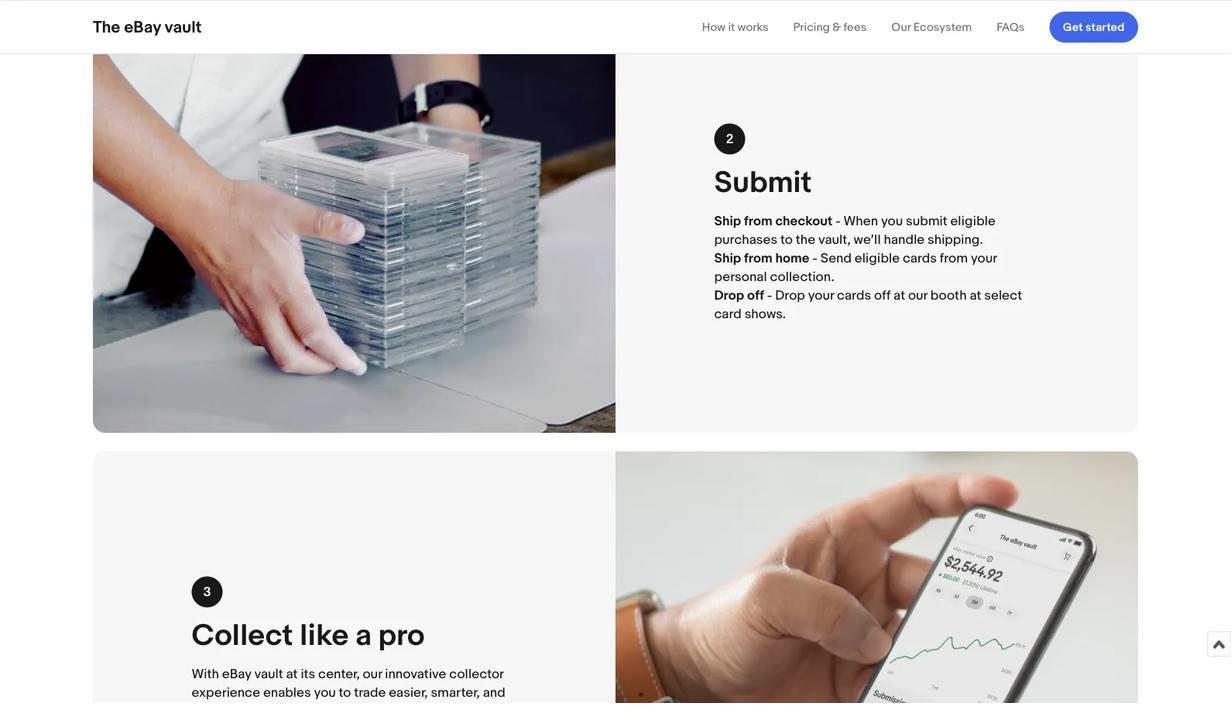 Task type: locate. For each thing, give the bounding box(es) containing it.
drop up card
[[715, 287, 745, 304]]

cards inside - send eligible cards from your personal collection. drop off
[[903, 250, 937, 266]]

- for when
[[836, 213, 841, 229]]

a down experience on the left
[[216, 703, 223, 703]]

0 horizontal spatial -
[[768, 287, 773, 304]]

1 vertical spatial vault
[[254, 666, 283, 682]]

cards down send
[[838, 287, 872, 304]]

0 horizontal spatial at
[[286, 666, 298, 682]]

0 horizontal spatial our
[[363, 666, 382, 682]]

1 vertical spatial like
[[192, 703, 213, 703]]

1 horizontal spatial a
[[356, 619, 372, 655]]

to
[[781, 231, 793, 248], [339, 685, 351, 701]]

cards for your
[[838, 287, 872, 304]]

1 horizontal spatial ebay
[[222, 666, 251, 682]]

ship
[[715, 213, 742, 229], [715, 250, 742, 266]]

like
[[300, 619, 349, 655], [192, 703, 213, 703]]

1 horizontal spatial cards
[[903, 250, 937, 266]]

0 vertical spatial cards
[[903, 250, 937, 266]]

vault for with ebay vault at its center, our innovative collector experience enables you to trade easier, smarter, and like a pro.
[[254, 666, 283, 682]]

eligible down we'll on the top
[[855, 250, 900, 266]]

2 vertical spatial ebay vault collector experience image
[[616, 452, 1139, 703]]

1 horizontal spatial your
[[971, 250, 997, 266]]

0 horizontal spatial your
[[809, 287, 835, 304]]

1 vertical spatial our
[[363, 666, 382, 682]]

- up shows.
[[768, 287, 773, 304]]

the
[[796, 231, 816, 248]]

like down experience on the left
[[192, 703, 213, 703]]

1 vertical spatial cards
[[838, 287, 872, 304]]

2 off from the left
[[875, 287, 891, 304]]

2 horizontal spatial -
[[836, 213, 841, 229]]

at right booth
[[970, 287, 982, 304]]

0 horizontal spatial you
[[314, 685, 336, 701]]

0 vertical spatial like
[[300, 619, 349, 655]]

your down collection.
[[809, 287, 835, 304]]

-
[[836, 213, 841, 229], [813, 250, 818, 266], [768, 287, 773, 304]]

checkout
[[776, 213, 833, 229]]

when
[[844, 213, 879, 229]]

0 horizontal spatial like
[[192, 703, 213, 703]]

off up shows.
[[748, 287, 765, 304]]

from down the shipping.
[[940, 250, 968, 266]]

1 horizontal spatial our
[[909, 287, 928, 304]]

0 horizontal spatial vault
[[165, 17, 202, 37]]

ebay for with
[[222, 666, 251, 682]]

0 horizontal spatial drop
[[715, 287, 745, 304]]

1 vertical spatial ebay
[[222, 666, 251, 682]]

from inside - when you submit eligible purchases to the vault, we'll handle shipping. ship from home
[[745, 250, 773, 266]]

our for center,
[[363, 666, 382, 682]]

- down the
[[813, 250, 818, 266]]

like up center,
[[300, 619, 349, 655]]

vault right 'the'
[[165, 17, 202, 37]]

vault
[[165, 17, 202, 37], [254, 666, 283, 682]]

2 vertical spatial -
[[768, 287, 773, 304]]

ebay inside the with ebay vault at its center, our innovative collector experience enables you to trade easier, smarter, and like a pro.
[[222, 666, 251, 682]]

0 vertical spatial you
[[882, 213, 903, 229]]

vault inside the with ebay vault at its center, our innovative collector experience enables you to trade easier, smarter, and like a pro.
[[254, 666, 283, 682]]

our for at
[[909, 287, 928, 304]]

1 vertical spatial eligible
[[855, 250, 900, 266]]

off inside - drop your cards off at our booth at select card shows.
[[875, 287, 891, 304]]

1 vertical spatial ship
[[715, 250, 742, 266]]

1 horizontal spatial off
[[875, 287, 891, 304]]

off
[[748, 287, 765, 304], [875, 287, 891, 304]]

works
[[738, 20, 769, 34]]

experience
[[192, 685, 260, 701]]

1 horizontal spatial -
[[813, 250, 818, 266]]

the ebay vault
[[93, 17, 202, 37]]

our
[[909, 287, 928, 304], [363, 666, 382, 682]]

vault up enables
[[254, 666, 283, 682]]

1 horizontal spatial at
[[894, 287, 906, 304]]

0 horizontal spatial to
[[339, 685, 351, 701]]

3
[[203, 584, 211, 601]]

1 horizontal spatial to
[[781, 231, 793, 248]]

0 horizontal spatial a
[[216, 703, 223, 703]]

0 vertical spatial a
[[356, 619, 372, 655]]

the
[[93, 17, 120, 37]]

1 vertical spatial -
[[813, 250, 818, 266]]

0 vertical spatial ebay vault collector experience image
[[616, 0, 1139, 8]]

0 vertical spatial eligible
[[951, 213, 996, 229]]

ship up "purchases"
[[715, 213, 742, 229]]

and
[[483, 685, 506, 701]]

your down the shipping.
[[971, 250, 997, 266]]

you inside - when you submit eligible purchases to the vault, we'll handle shipping. ship from home
[[882, 213, 903, 229]]

1 vertical spatial a
[[216, 703, 223, 703]]

0 vertical spatial ebay
[[124, 17, 161, 37]]

eligible inside - when you submit eligible purchases to the vault, we'll handle shipping. ship from home
[[951, 213, 996, 229]]

0 horizontal spatial ebay
[[124, 17, 161, 37]]

0 horizontal spatial eligible
[[855, 250, 900, 266]]

1 vertical spatial ebay vault collector experience image
[[93, 26, 616, 433]]

a left pro
[[356, 619, 372, 655]]

send
[[821, 250, 852, 266]]

your inside - drop your cards off at our booth at select card shows.
[[809, 287, 835, 304]]

our inside the with ebay vault at its center, our innovative collector experience enables you to trade easier, smarter, and like a pro.
[[363, 666, 382, 682]]

eligible
[[951, 213, 996, 229], [855, 250, 900, 266]]

cards down handle on the right of the page
[[903, 250, 937, 266]]

1 off from the left
[[748, 287, 765, 304]]

from
[[745, 213, 773, 229], [745, 250, 773, 266], [940, 250, 968, 266]]

1 vertical spatial to
[[339, 685, 351, 701]]

vault for the ebay vault
[[165, 17, 202, 37]]

you up handle on the right of the page
[[882, 213, 903, 229]]

you down center,
[[314, 685, 336, 701]]

collector
[[450, 666, 504, 682]]

like inside the with ebay vault at its center, our innovative collector experience enables you to trade easier, smarter, and like a pro.
[[192, 703, 213, 703]]

it
[[729, 20, 735, 34]]

from down "purchases"
[[745, 250, 773, 266]]

cards
[[903, 250, 937, 266], [838, 287, 872, 304]]

0 vertical spatial your
[[971, 250, 997, 266]]

our left booth
[[909, 287, 928, 304]]

you
[[882, 213, 903, 229], [314, 685, 336, 701]]

to left the
[[781, 231, 793, 248]]

ebay
[[124, 17, 161, 37], [222, 666, 251, 682]]

our inside - drop your cards off at our booth at select card shows.
[[909, 287, 928, 304]]

our
[[892, 20, 911, 34]]

submit
[[906, 213, 948, 229]]

booth
[[931, 287, 967, 304]]

0 vertical spatial vault
[[165, 17, 202, 37]]

get
[[1064, 20, 1084, 34]]

started
[[1086, 20, 1125, 34]]

off down we'll on the top
[[875, 287, 891, 304]]

handle
[[884, 231, 925, 248]]

from inside - send eligible cards from your personal collection. drop off
[[940, 250, 968, 266]]

ebay vault collector experience image
[[616, 0, 1139, 8], [93, 26, 616, 433], [616, 452, 1139, 703]]

home
[[776, 250, 810, 266]]

pricing & fees link
[[794, 20, 867, 34]]

at left its
[[286, 666, 298, 682]]

off inside - send eligible cards from your personal collection. drop off
[[748, 287, 765, 304]]

2 ship from the top
[[715, 250, 742, 266]]

our up trade
[[363, 666, 382, 682]]

at left booth
[[894, 287, 906, 304]]

1 vertical spatial your
[[809, 287, 835, 304]]

vault,
[[819, 231, 851, 248]]

- inside - drop your cards off at our booth at select card shows.
[[768, 287, 773, 304]]

ecosystem
[[914, 20, 973, 34]]

submit
[[715, 166, 812, 202]]

drop down collection.
[[776, 287, 806, 304]]

personal
[[715, 269, 767, 285]]

1 vertical spatial you
[[314, 685, 336, 701]]

0 vertical spatial ship
[[715, 213, 742, 229]]

1 horizontal spatial you
[[882, 213, 903, 229]]

0 vertical spatial our
[[909, 287, 928, 304]]

your
[[971, 250, 997, 266], [809, 287, 835, 304]]

innovative
[[385, 666, 447, 682]]

your inside - send eligible cards from your personal collection. drop off
[[971, 250, 997, 266]]

cards inside - drop your cards off at our booth at select card shows.
[[838, 287, 872, 304]]

0 vertical spatial -
[[836, 213, 841, 229]]

pricing & fees
[[794, 20, 867, 34]]

1 horizontal spatial vault
[[254, 666, 283, 682]]

1 drop from the left
[[715, 287, 745, 304]]

to down center,
[[339, 685, 351, 701]]

eligible inside - send eligible cards from your personal collection. drop off
[[855, 250, 900, 266]]

2 drop from the left
[[776, 287, 806, 304]]

- inside - when you submit eligible purchases to the vault, we'll handle shipping. ship from home
[[836, 213, 841, 229]]

drop inside - send eligible cards from your personal collection. drop off
[[715, 287, 745, 304]]

- inside - send eligible cards from your personal collection. drop off
[[813, 250, 818, 266]]

- up vault,
[[836, 213, 841, 229]]

drop
[[715, 287, 745, 304], [776, 287, 806, 304]]

card
[[715, 306, 742, 322]]

0 horizontal spatial off
[[748, 287, 765, 304]]

ship up personal
[[715, 250, 742, 266]]

pricing
[[794, 20, 830, 34]]

0 vertical spatial to
[[781, 231, 793, 248]]

get started
[[1064, 20, 1125, 34]]

shows.
[[745, 306, 786, 322]]

0 horizontal spatial cards
[[838, 287, 872, 304]]

1 horizontal spatial drop
[[776, 287, 806, 304]]

faqs
[[997, 20, 1025, 34]]

at
[[894, 287, 906, 304], [970, 287, 982, 304], [286, 666, 298, 682]]

- send eligible cards from your personal collection. drop off
[[715, 250, 997, 304]]

eligible up the shipping.
[[951, 213, 996, 229]]

1 horizontal spatial eligible
[[951, 213, 996, 229]]

ebay up experience on the left
[[222, 666, 251, 682]]

ebay right 'the'
[[124, 17, 161, 37]]

faqs link
[[997, 20, 1025, 34]]

a
[[356, 619, 372, 655], [216, 703, 223, 703]]



Task type: describe. For each thing, give the bounding box(es) containing it.
you inside the with ebay vault at its center, our innovative collector experience enables you to trade easier, smarter, and like a pro.
[[314, 685, 336, 701]]

ebay vault collector experience image for submit
[[93, 26, 616, 433]]

with
[[192, 666, 219, 682]]

2 horizontal spatial at
[[970, 287, 982, 304]]

1 ship from the top
[[715, 213, 742, 229]]

easier,
[[389, 685, 428, 701]]

collection.
[[770, 269, 835, 285]]

trade
[[354, 685, 386, 701]]

its
[[301, 666, 315, 682]]

to inside - when you submit eligible purchases to the vault, we'll handle shipping. ship from home
[[781, 231, 793, 248]]

fees
[[844, 20, 867, 34]]

we'll
[[854, 231, 881, 248]]

from up "purchases"
[[745, 213, 773, 229]]

get started link
[[1050, 12, 1139, 43]]

collect like a pro
[[192, 619, 425, 655]]

ship from checkout
[[715, 213, 833, 229]]

collect
[[192, 619, 293, 655]]

pro.
[[226, 703, 250, 703]]

&
[[833, 20, 841, 34]]

a inside the with ebay vault at its center, our innovative collector experience enables you to trade easier, smarter, and like a pro.
[[216, 703, 223, 703]]

cards for eligible
[[903, 250, 937, 266]]

select
[[985, 287, 1023, 304]]

with ebay vault at its center, our innovative collector experience enables you to trade easier, smarter, and like a pro.
[[192, 666, 506, 703]]

- when you submit eligible purchases to the vault, we'll handle shipping. ship from home
[[715, 213, 996, 266]]

our ecosystem
[[892, 20, 973, 34]]

ship inside - when you submit eligible purchases to the vault, we'll handle shipping. ship from home
[[715, 250, 742, 266]]

shipping.
[[928, 231, 984, 248]]

enables
[[263, 685, 311, 701]]

ebay for the
[[124, 17, 161, 37]]

drop inside - drop your cards off at our booth at select card shows.
[[776, 287, 806, 304]]

at inside the with ebay vault at its center, our innovative collector experience enables you to trade easier, smarter, and like a pro.
[[286, 666, 298, 682]]

1 horizontal spatial like
[[300, 619, 349, 655]]

- for send
[[813, 250, 818, 266]]

pro
[[378, 619, 425, 655]]

how it works link
[[702, 20, 769, 34]]

to inside the with ebay vault at its center, our innovative collector experience enables you to trade easier, smarter, and like a pro.
[[339, 685, 351, 701]]

ebay vault collector experience image for collect like a pro
[[616, 452, 1139, 703]]

purchases
[[715, 231, 778, 248]]

- for drop
[[768, 287, 773, 304]]

how it works
[[702, 20, 769, 34]]

smarter,
[[431, 685, 480, 701]]

2
[[726, 131, 734, 147]]

how
[[702, 20, 726, 34]]

our ecosystem link
[[892, 20, 973, 34]]

center,
[[318, 666, 360, 682]]

- drop your cards off at our booth at select card shows.
[[715, 287, 1023, 322]]



Task type: vqa. For each thing, say whether or not it's contained in the screenshot.
at inside With eBay vault at its center, our innovative collector experience enables you to trade easier, smarter, and like a pro.
yes



